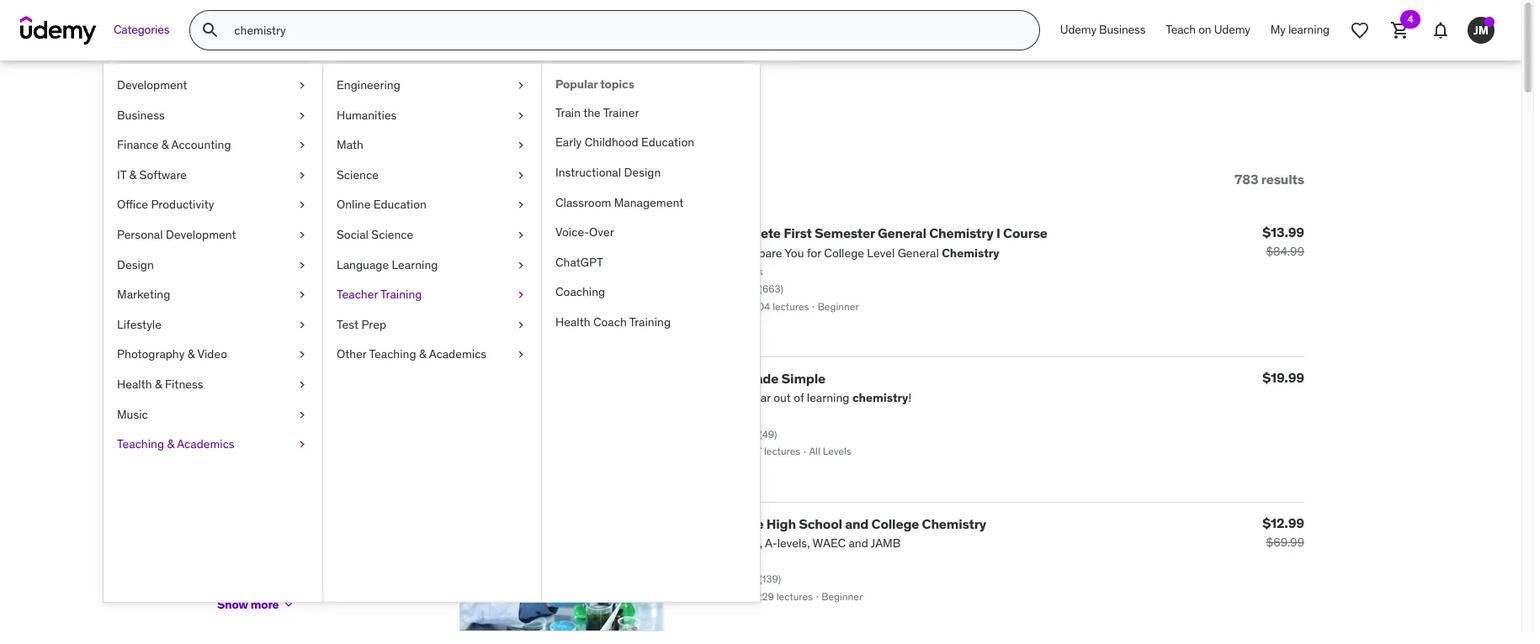 Task type: locate. For each thing, give the bounding box(es) containing it.
instructional design link
[[542, 158, 760, 188]]

1 vertical spatial training
[[629, 315, 671, 330]]

3.5 & up (541)
[[300, 346, 374, 361]]

general
[[878, 225, 926, 242]]

1 horizontal spatial health
[[555, 315, 590, 330]]

xsmall image for language learning
[[514, 257, 528, 274]]

(541)
[[349, 346, 374, 361]]

science up online
[[337, 167, 379, 182]]

other teaching & academics link
[[323, 340, 541, 370]]

783 results for "chemistry"
[[217, 99, 559, 134]]

language up (272)
[[337, 257, 389, 272]]

udemy
[[1060, 22, 1097, 37], [1214, 22, 1250, 37]]

1 vertical spatial teaching
[[117, 437, 164, 452]]

xsmall image for engineering
[[514, 77, 528, 94]]

the complete high school and college chemistry link
[[677, 515, 986, 532]]

& right 3.0
[[319, 376, 327, 391]]

xsmall image for other teaching & academics
[[514, 347, 528, 364]]

xsmall image
[[295, 107, 309, 124], [514, 197, 528, 214], [295, 227, 309, 244], [514, 257, 528, 274], [514, 287, 528, 304], [295, 317, 309, 334], [217, 475, 231, 488], [217, 505, 231, 518], [282, 599, 296, 612]]

chemistry left the "made"
[[677, 370, 741, 387]]

0 horizontal spatial business
[[117, 107, 165, 123]]

& inside photography & video link
[[187, 347, 195, 362]]

health
[[555, 315, 590, 330], [117, 377, 152, 392]]

business up finance
[[117, 107, 165, 123]]

education down train the trainer link
[[641, 135, 694, 150]]

jm link
[[1461, 10, 1501, 50]]

design down early childhood education link
[[624, 165, 661, 180]]

design inside teacher training element
[[624, 165, 661, 180]]

my learning
[[1271, 22, 1330, 37]]

teaching inside 'link'
[[117, 437, 164, 452]]

1 vertical spatial design
[[117, 257, 154, 272]]

teaching
[[369, 347, 416, 362], [117, 437, 164, 452]]

xsmall image inside design "link"
[[295, 257, 309, 274]]

& right finance
[[161, 137, 169, 152]]

2 udemy from the left
[[1214, 22, 1250, 37]]

learning
[[1288, 22, 1330, 37]]

health down coaching
[[555, 315, 590, 330]]

0 vertical spatial health
[[555, 315, 590, 330]]

& down test prep link at left
[[419, 347, 426, 362]]

& inside other teaching & academics link
[[419, 347, 426, 362]]

xsmall image inside 'health & fitness' link
[[295, 377, 309, 393]]

it
[[117, 167, 126, 182]]

xsmall image inside the lifestyle link
[[295, 317, 309, 334]]

humanities link
[[323, 101, 541, 131]]

0 vertical spatial results
[[271, 99, 358, 134]]

xsmall image inside teacher training link
[[514, 287, 528, 304]]

xsmall image inside photography & video link
[[295, 347, 309, 364]]

childhood
[[585, 135, 638, 150]]

1 horizontal spatial language
[[337, 257, 389, 272]]

xsmall image inside language learning link
[[514, 257, 528, 274]]

business left teach
[[1099, 22, 1146, 37]]

results inside status
[[1261, 171, 1304, 188]]

0 vertical spatial 783
[[217, 99, 265, 134]]

development down categories "dropdown button"
[[117, 77, 187, 93]]

trainer
[[603, 105, 639, 120]]

health for health coach training
[[555, 315, 590, 330]]

0 horizontal spatial education
[[373, 197, 427, 212]]

voice-over link
[[542, 218, 760, 248]]

4.5
[[300, 286, 316, 301]]

categories button
[[104, 10, 180, 50]]

health coach training
[[555, 315, 671, 330]]

xsmall image inside it & software link
[[295, 167, 309, 184]]

business
[[1099, 22, 1146, 37], [117, 107, 165, 123]]

language button
[[217, 426, 389, 447]]

ratings button
[[217, 239, 389, 260]]

xsmall image for business
[[295, 107, 309, 124]]

1 horizontal spatial udemy
[[1214, 22, 1250, 37]]

classroom
[[555, 195, 611, 210]]

early childhood education
[[555, 135, 694, 150]]

1 horizontal spatial 783
[[1235, 171, 1259, 188]]

2 up from the top
[[330, 316, 343, 331]]

1 up from the top
[[329, 286, 342, 301]]

design down personal
[[117, 257, 154, 272]]

0 vertical spatial education
[[641, 135, 694, 150]]

office productivity link
[[104, 191, 322, 220]]

& right 4.5 at top
[[319, 286, 326, 301]]

test prep
[[337, 317, 386, 332]]

& left fitness
[[155, 377, 162, 392]]

1 vertical spatial language
[[217, 426, 291, 447]]

you have alerts image
[[1485, 17, 1495, 27]]

dr. k's complete first semester general chemistry i course
[[677, 225, 1048, 242]]

xsmall image inside math link
[[514, 137, 528, 154]]

xsmall image inside finance & accounting link
[[295, 137, 309, 154]]

& for it & software
[[129, 167, 137, 182]]

education up social science
[[373, 197, 427, 212]]

4 link
[[1380, 10, 1421, 50]]

1 vertical spatial complete
[[703, 515, 764, 532]]

my
[[1271, 22, 1286, 37]]

& left video
[[187, 347, 195, 362]]

& down music "link" at the left bottom of page
[[167, 437, 174, 452]]

xsmall image inside development link
[[295, 77, 309, 94]]

783
[[217, 99, 265, 134], [1235, 171, 1259, 188]]

online education
[[337, 197, 427, 212]]

& for finance & accounting
[[161, 137, 169, 152]]

shopping cart with 4 items image
[[1390, 20, 1411, 40]]

1 horizontal spatial education
[[641, 135, 694, 150]]

& right 3.5
[[319, 346, 326, 361]]

software
[[139, 167, 187, 182]]

chemistry
[[929, 225, 994, 242], [677, 370, 741, 387], [922, 515, 986, 532]]

1 vertical spatial education
[[373, 197, 427, 212]]

health inside teacher training element
[[555, 315, 590, 330]]

1 udemy from the left
[[1060, 22, 1097, 37]]

first
[[784, 225, 812, 242]]

xsmall image inside science link
[[514, 167, 528, 184]]

xsmall image inside test prep link
[[514, 317, 528, 334]]

development inside development link
[[117, 77, 187, 93]]

& inside teaching & academics 'link'
[[167, 437, 174, 452]]

& for teaching & academics
[[167, 437, 174, 452]]

training down coaching link
[[629, 315, 671, 330]]

xsmall image inside other teaching & academics link
[[514, 347, 528, 364]]

0 vertical spatial chemistry
[[929, 225, 994, 242]]

finance & accounting link
[[104, 131, 322, 161]]

xsmall image
[[295, 77, 309, 94], [514, 77, 528, 94], [514, 107, 528, 124], [295, 137, 309, 154], [514, 137, 528, 154], [295, 167, 309, 184], [514, 167, 528, 184], [295, 197, 309, 214], [514, 227, 528, 244], [295, 257, 309, 274], [295, 287, 309, 304], [514, 317, 528, 334], [295, 347, 309, 364], [514, 347, 528, 364], [295, 377, 309, 393], [295, 407, 309, 423], [295, 437, 309, 453], [217, 535, 231, 548], [217, 565, 231, 578]]

up left (464) on the left of page
[[330, 316, 343, 331]]

xsmall image for health & fitness
[[295, 377, 309, 393]]

science up language learning
[[371, 227, 413, 242]]

& right 4.0
[[319, 316, 327, 331]]

português
[[237, 593, 292, 608]]

up left (272)
[[329, 286, 342, 301]]

$13.99 $84.99
[[1263, 224, 1304, 260]]

xsmall image for social science
[[514, 227, 528, 244]]

1 vertical spatial business
[[117, 107, 165, 123]]

teacher
[[337, 287, 378, 302]]

personal
[[117, 227, 163, 242]]

instructional design
[[555, 165, 661, 180]]

0 vertical spatial language
[[337, 257, 389, 272]]

xsmall image for show more
[[282, 599, 296, 612]]

3.5
[[300, 346, 316, 361]]

train the trainer
[[555, 105, 639, 120]]

xsmall image inside personal development link
[[295, 227, 309, 244]]

783 for 783 results for "chemistry"
[[217, 99, 265, 134]]

& for 4.0 & up (464)
[[319, 316, 327, 331]]

xsmall image inside "marketing" link
[[295, 287, 309, 304]]

academics inside 'link'
[[177, 437, 235, 452]]

college
[[872, 515, 919, 532]]

xsmall image inside humanities link
[[514, 107, 528, 124]]

academics down test prep link at left
[[429, 347, 487, 362]]

k's
[[697, 225, 717, 242]]

health up music
[[117, 377, 152, 392]]

online
[[337, 197, 371, 212]]

$12.99 $69.99
[[1263, 515, 1304, 550]]

business link
[[104, 101, 322, 131]]

xsmall image inside show more button
[[282, 599, 296, 612]]

xsmall image inside music "link"
[[295, 407, 309, 423]]

1 vertical spatial academics
[[177, 437, 235, 452]]

1 vertical spatial chemistry
[[677, 370, 741, 387]]

course
[[1003, 225, 1048, 242]]

Search for anything text field
[[231, 16, 1019, 45]]

xsmall image inside teaching & academics 'link'
[[295, 437, 309, 453]]

udemy business
[[1060, 22, 1146, 37]]

0 vertical spatial development
[[117, 77, 187, 93]]

training down learning
[[380, 287, 422, 302]]

academics down music "link" at the left bottom of page
[[177, 437, 235, 452]]

xsmall image inside office productivity link
[[295, 197, 309, 214]]

complete right the
[[703, 515, 764, 532]]

0 vertical spatial business
[[1099, 22, 1146, 37]]

0 horizontal spatial training
[[380, 287, 422, 302]]

& for 3.5 & up (541)
[[319, 346, 326, 361]]

0 horizontal spatial udemy
[[1060, 22, 1097, 37]]

0 vertical spatial teaching
[[369, 347, 416, 362]]

up for 4.5 & up
[[329, 286, 342, 301]]

chemistry right 'college'
[[922, 515, 986, 532]]

1 vertical spatial development
[[166, 227, 236, 242]]

1 vertical spatial 783
[[1235, 171, 1259, 188]]

management
[[614, 195, 684, 210]]

jm
[[1474, 22, 1489, 38]]

1 vertical spatial health
[[117, 377, 152, 392]]

health for health & fitness
[[117, 377, 152, 392]]

1 horizontal spatial results
[[1261, 171, 1304, 188]]

chemistry left i
[[929, 225, 994, 242]]

lifestyle
[[117, 317, 162, 332]]

xsmall image inside engineering link
[[514, 77, 528, 94]]

simple
[[781, 370, 826, 387]]

lifestyle link
[[104, 310, 322, 340]]

0 horizontal spatial language
[[217, 426, 291, 447]]

up for 4.0 & up
[[330, 316, 343, 331]]

0 horizontal spatial design
[[117, 257, 154, 272]]

the
[[677, 515, 700, 532]]

xsmall image inside social science link
[[514, 227, 528, 244]]

0 horizontal spatial academics
[[177, 437, 235, 452]]

0 vertical spatial design
[[624, 165, 661, 180]]

2 vertical spatial chemistry
[[922, 515, 986, 532]]

i
[[996, 225, 1000, 242]]

3 up from the top
[[329, 346, 342, 361]]

language down 'health & fitness' link
[[217, 426, 291, 447]]

up left (541)
[[329, 346, 342, 361]]

& right it at left top
[[129, 167, 137, 182]]

& inside 'health & fitness' link
[[155, 377, 162, 392]]

results for 783 results for "chemistry"
[[271, 99, 358, 134]]

xsmall image inside business link
[[295, 107, 309, 124]]

1 horizontal spatial business
[[1099, 22, 1146, 37]]

productivity
[[151, 197, 214, 212]]

teaching down music
[[117, 437, 164, 452]]

photography & video link
[[104, 340, 322, 370]]

0 horizontal spatial 783
[[217, 99, 265, 134]]

xsmall image for marketing
[[295, 287, 309, 304]]

development inside personal development link
[[166, 227, 236, 242]]

0 horizontal spatial health
[[117, 377, 152, 392]]

& for health & fitness
[[155, 377, 162, 392]]

teaching down prep
[[369, 347, 416, 362]]

chemistry for the complete high school and college chemistry
[[922, 515, 986, 532]]

& inside it & software link
[[129, 167, 137, 182]]

xsmall image inside online education link
[[514, 197, 528, 214]]

development down office productivity link at the top of page
[[166, 227, 236, 242]]

video
[[197, 347, 227, 362]]

topics
[[600, 77, 634, 92]]

up right 3.0
[[330, 376, 343, 391]]

$69.99
[[1266, 535, 1304, 550]]

udemy image
[[20, 16, 97, 45]]

783 inside status
[[1235, 171, 1259, 188]]

1 vertical spatial results
[[1261, 171, 1304, 188]]

complete right k's
[[720, 225, 781, 242]]

1 vertical spatial science
[[371, 227, 413, 242]]

show
[[217, 597, 248, 613]]

results up 'math'
[[271, 99, 358, 134]]

xsmall image for teacher training
[[514, 287, 528, 304]]

chemistry made simple link
[[677, 370, 826, 387]]

marketing
[[117, 287, 170, 302]]

1 horizontal spatial academics
[[429, 347, 487, 362]]

results up $13.99
[[1261, 171, 1304, 188]]

0 horizontal spatial teaching
[[117, 437, 164, 452]]

up
[[329, 286, 342, 301], [330, 316, 343, 331], [329, 346, 342, 361], [330, 376, 343, 391]]

& inside finance & accounting link
[[161, 137, 169, 152]]

1 horizontal spatial design
[[624, 165, 661, 180]]

teach on udemy
[[1166, 22, 1250, 37]]

1 horizontal spatial teaching
[[369, 347, 416, 362]]

social
[[337, 227, 369, 242]]

0 horizontal spatial results
[[271, 99, 358, 134]]

results
[[271, 99, 358, 134], [1261, 171, 1304, 188]]



Task type: vqa. For each thing, say whether or not it's contained in the screenshot.
the saving
no



Task type: describe. For each thing, give the bounding box(es) containing it.
voice-
[[555, 225, 589, 240]]

accounting
[[171, 137, 231, 152]]

on
[[1199, 22, 1211, 37]]

783 for 783 results
[[1235, 171, 1259, 188]]

teaching & academics link
[[104, 430, 322, 460]]

music link
[[104, 400, 322, 430]]

xsmall image for math
[[514, 137, 528, 154]]

teacher training element
[[541, 64, 760, 603]]

marketing link
[[104, 280, 322, 310]]

personal development
[[117, 227, 236, 242]]

made
[[744, 370, 779, 387]]

0 vertical spatial science
[[337, 167, 379, 182]]

& for photography & video
[[187, 347, 195, 362]]

math link
[[323, 131, 541, 161]]

the
[[583, 105, 601, 120]]

xsmall image for design
[[295, 257, 309, 274]]

0 vertical spatial training
[[380, 287, 422, 302]]

& for 4.5 & up (272)
[[319, 286, 326, 301]]

3.0
[[300, 376, 317, 391]]

xsmall image for office productivity
[[295, 197, 309, 214]]

office productivity
[[117, 197, 214, 212]]

& for 3.0 & up
[[319, 376, 327, 391]]

notifications image
[[1431, 20, 1451, 40]]

design inside "link"
[[117, 257, 154, 272]]

finance & accounting
[[117, 137, 231, 152]]

wishlist image
[[1350, 20, 1370, 40]]

popular
[[555, 77, 598, 92]]

it & software
[[117, 167, 187, 182]]

health & fitness
[[117, 377, 203, 392]]

xsmall image for development
[[295, 77, 309, 94]]

high
[[767, 515, 796, 532]]

education inside teacher training element
[[641, 135, 694, 150]]

xsmall image for humanities
[[514, 107, 528, 124]]

xsmall image for personal development
[[295, 227, 309, 244]]

(272)
[[349, 286, 376, 301]]

engineering
[[337, 77, 400, 93]]

instructional
[[555, 165, 621, 180]]

coaching
[[555, 285, 605, 300]]

xsmall image for test prep
[[514, 317, 528, 334]]

test prep link
[[323, 310, 541, 340]]

social science
[[337, 227, 413, 242]]

4.0
[[300, 316, 317, 331]]

4.5 & up (272)
[[300, 286, 376, 301]]

health & fitness link
[[104, 370, 322, 400]]

prep
[[361, 317, 386, 332]]

language for language
[[217, 426, 291, 447]]

engineering link
[[323, 71, 541, 101]]

over
[[589, 225, 614, 240]]

chemistry made simple
[[677, 370, 826, 387]]

for
[[364, 99, 400, 134]]

small image
[[402, 240, 419, 257]]

xsmall image for it & software
[[295, 167, 309, 184]]

783 results
[[1235, 171, 1304, 188]]

teach
[[1166, 22, 1196, 37]]

xsmall image for photography & video
[[295, 347, 309, 364]]

1 horizontal spatial training
[[629, 315, 671, 330]]

teacher training
[[337, 287, 422, 302]]

health coach training link
[[542, 308, 760, 338]]

chatgpt
[[555, 255, 603, 270]]

results for 783 results
[[1261, 171, 1304, 188]]

language learning link
[[323, 250, 541, 280]]

online education link
[[323, 191, 541, 220]]

ratings
[[217, 239, 275, 260]]

test
[[337, 317, 359, 332]]

train the trainer link
[[542, 98, 760, 128]]

voice-over
[[555, 225, 614, 240]]

4
[[1407, 13, 1414, 25]]

teach on udemy link
[[1156, 10, 1261, 50]]

finance
[[117, 137, 159, 152]]

4 up from the top
[[330, 376, 343, 391]]

teacher training link
[[323, 280, 541, 310]]

language learning
[[337, 257, 438, 272]]

business inside "link"
[[1099, 22, 1146, 37]]

xsmall image for finance & accounting
[[295, 137, 309, 154]]

early childhood education link
[[542, 128, 760, 158]]

science link
[[323, 161, 541, 191]]

coaching link
[[542, 278, 760, 308]]

$13.99
[[1263, 224, 1304, 241]]

dr. k's complete first semester general chemistry i course link
[[677, 225, 1048, 242]]

my learning link
[[1261, 10, 1340, 50]]

the complete high school and college chemistry
[[677, 515, 986, 532]]

coach
[[593, 315, 627, 330]]

language for language learning
[[337, 257, 389, 272]]

popular topics
[[555, 77, 634, 92]]

other
[[337, 347, 367, 362]]

xsmall image for music
[[295, 407, 309, 423]]

chemistry for dr. k's complete first semester general chemistry i course
[[929, 225, 994, 242]]

fitness
[[165, 377, 203, 392]]

early
[[555, 135, 582, 150]]

xsmall image for science
[[514, 167, 528, 184]]

xsmall image for lifestyle
[[295, 317, 309, 334]]

photography
[[117, 347, 185, 362]]

show more
[[217, 597, 279, 613]]

up for 3.5 & up
[[329, 346, 342, 361]]

"chemistry"
[[406, 99, 559, 134]]

udemy inside "link"
[[1060, 22, 1097, 37]]

0 vertical spatial academics
[[429, 347, 487, 362]]

learning
[[392, 257, 438, 272]]

$12.99
[[1263, 515, 1304, 531]]

submit search image
[[201, 20, 221, 40]]

math
[[337, 137, 363, 152]]

other teaching & academics
[[337, 347, 487, 362]]

783 results status
[[1235, 171, 1304, 188]]

and
[[845, 515, 869, 532]]

xsmall image for teaching & academics
[[295, 437, 309, 453]]

(464)
[[350, 316, 377, 331]]

0 vertical spatial complete
[[720, 225, 781, 242]]

xsmall image for online education
[[514, 197, 528, 214]]

it & software link
[[104, 161, 322, 191]]

show more button
[[217, 589, 296, 622]]

chatgpt link
[[542, 248, 760, 278]]

classroom management link
[[542, 188, 760, 218]]



